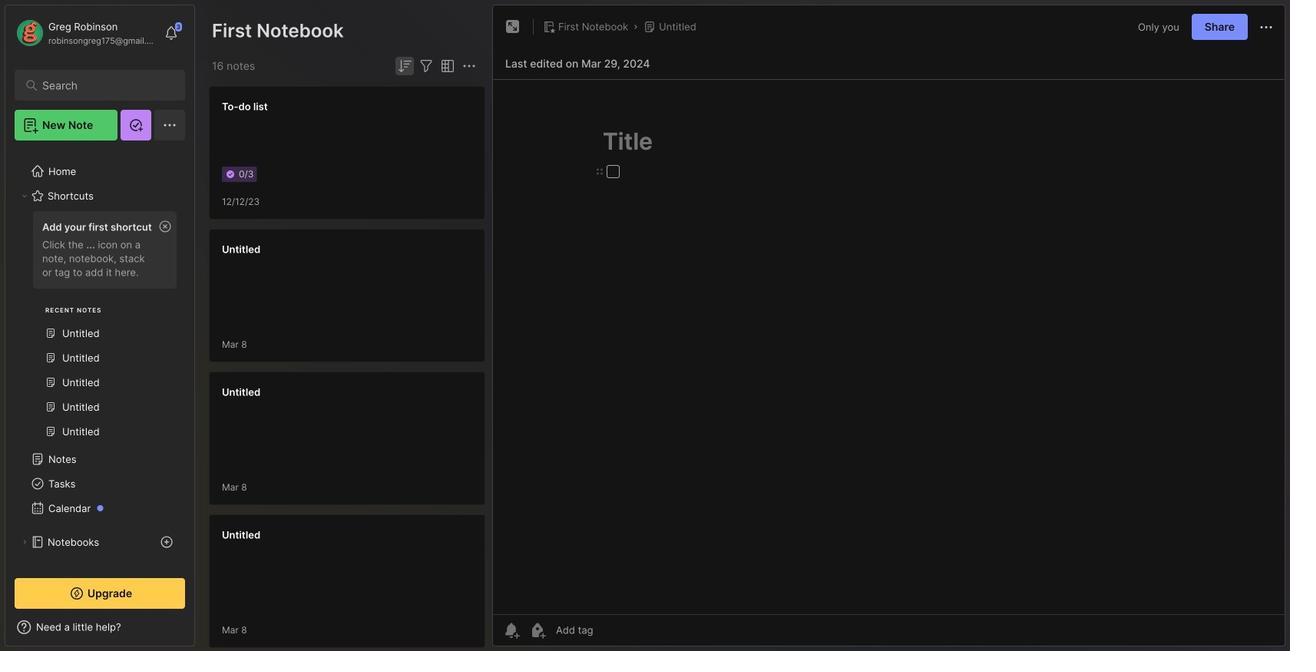 Task type: vqa. For each thing, say whether or not it's contained in the screenshot.
group at left
yes



Task type: locate. For each thing, give the bounding box(es) containing it.
Note Editor text field
[[493, 79, 1285, 614]]

1 horizontal spatial more actions field
[[1257, 17, 1276, 37]]

add a reminder image
[[502, 621, 521, 640]]

Add filters field
[[417, 57, 436, 75]]

more actions image
[[1257, 18, 1276, 37]]

More actions field
[[1257, 17, 1276, 37], [460, 57, 479, 75]]

group inside tree
[[15, 207, 184, 453]]

tree
[[5, 150, 194, 638]]

None search field
[[42, 76, 165, 94]]

main element
[[0, 0, 200, 651]]

1 vertical spatial more actions field
[[460, 57, 479, 75]]

group
[[15, 207, 184, 453]]

0 horizontal spatial more actions field
[[460, 57, 479, 75]]



Task type: describe. For each thing, give the bounding box(es) containing it.
Add tag field
[[555, 624, 670, 637]]

Search text field
[[42, 78, 165, 93]]

none search field inside main element
[[42, 76, 165, 94]]

View options field
[[436, 57, 457, 75]]

0 vertical spatial more actions field
[[1257, 17, 1276, 37]]

Sort options field
[[396, 57, 414, 75]]

Account field
[[15, 18, 157, 48]]

expand notebooks image
[[20, 538, 29, 547]]

WHAT'S NEW field
[[5, 615, 194, 640]]

tree inside main element
[[5, 150, 194, 638]]

more actions image
[[460, 57, 479, 75]]

expand note image
[[504, 18, 522, 36]]

note window element
[[492, 5, 1286, 651]]

click to collapse image
[[194, 623, 205, 641]]

add filters image
[[417, 57, 436, 75]]

add tag image
[[528, 621, 547, 640]]



